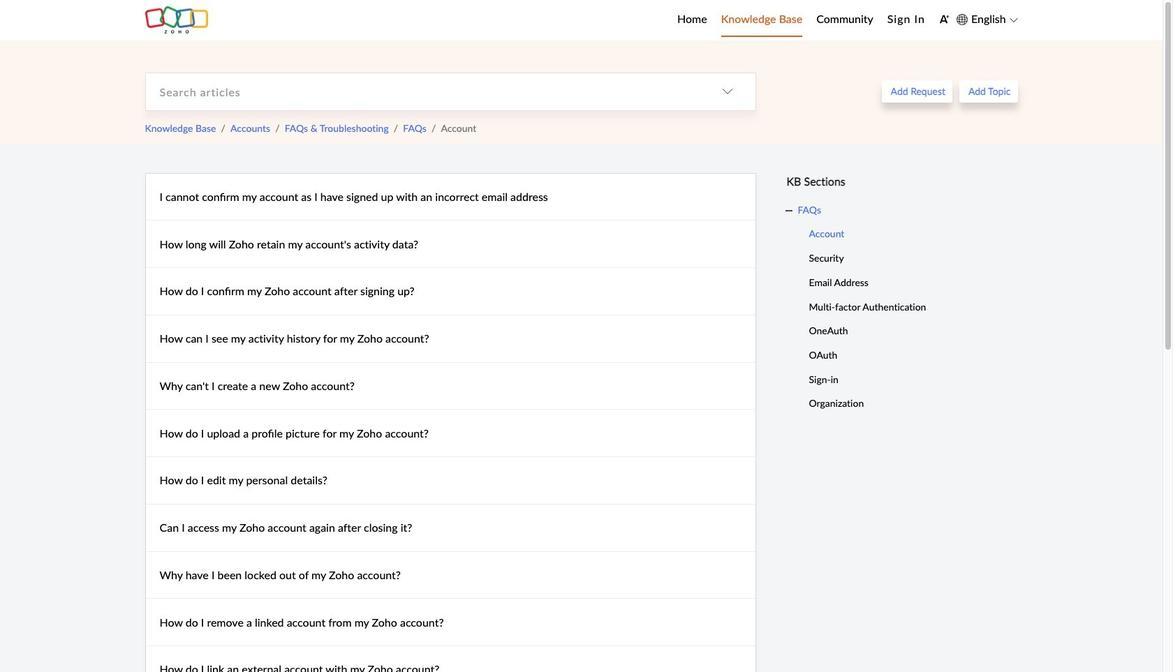 Task type: locate. For each thing, give the bounding box(es) containing it.
choose category element
[[699, 73, 755, 110]]

user preference element
[[939, 9, 950, 31]]

choose category image
[[722, 86, 733, 97]]

user preference image
[[939, 14, 950, 24]]



Task type: describe. For each thing, give the bounding box(es) containing it.
choose languages element
[[957, 10, 1018, 28]]

Search articles field
[[146, 73, 699, 110]]



Task type: vqa. For each thing, say whether or not it's contained in the screenshot.
User Preference icon
yes



